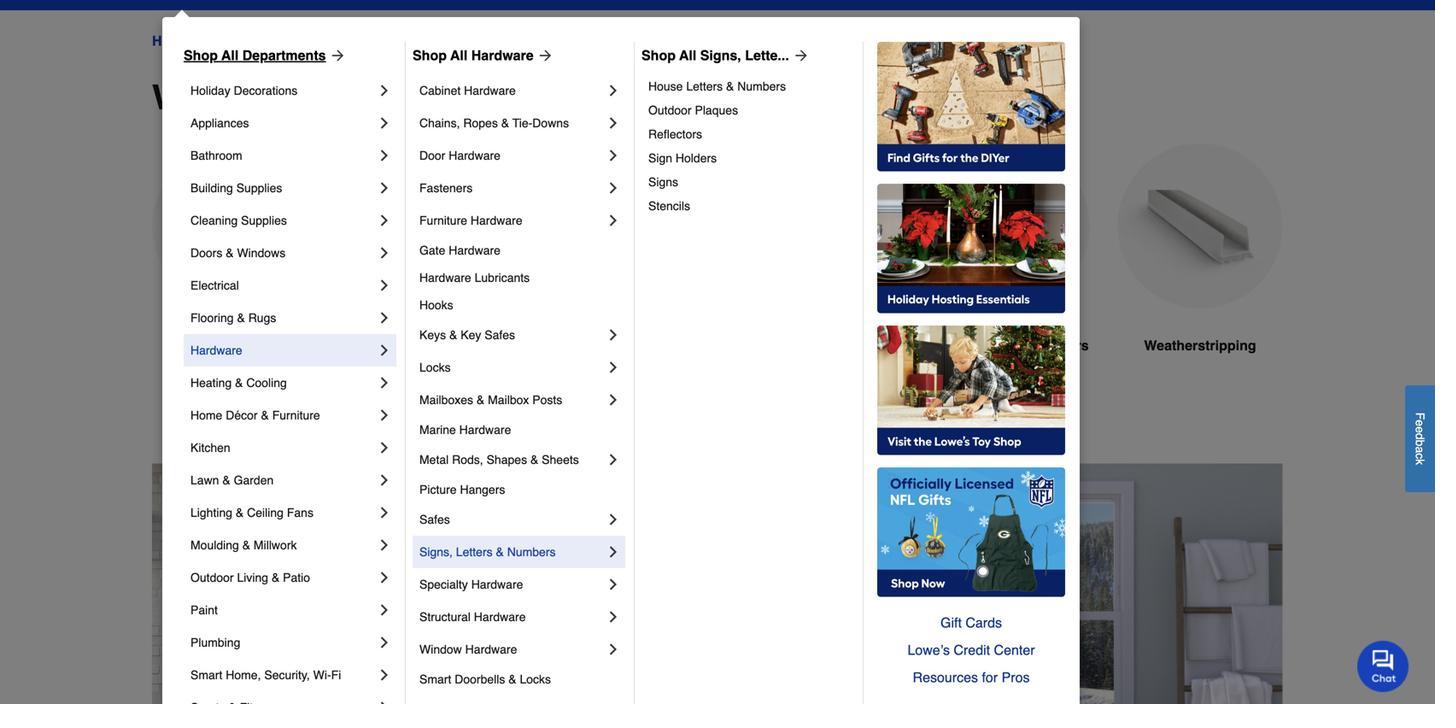 Task type: vqa. For each thing, say whether or not it's contained in the screenshot.
Moulding & Millwork
yes



Task type: locate. For each thing, give the bounding box(es) containing it.
1 horizontal spatial letters
[[686, 79, 723, 93]]

marine
[[420, 423, 456, 437]]

hardware for structural hardware
[[474, 610, 526, 624]]

chevron right image for moulding & millwork
[[376, 537, 393, 554]]

hardware inside window hardware link
[[465, 643, 517, 656]]

hardware inside 'gate hardware' link
[[449, 244, 501, 257]]

marine hardware link
[[420, 416, 622, 443]]

chevron right image for doors & windows
[[376, 244, 393, 261]]

structural
[[420, 610, 471, 624]]

1 horizontal spatial furniture
[[420, 214, 467, 227]]

& left key
[[449, 328, 457, 342]]

furniture down the heating & cooling link
[[272, 408, 320, 422]]

shapes
[[487, 453, 527, 467]]

home décor & furniture
[[191, 408, 320, 422]]

1 horizontal spatial outdoor
[[649, 103, 692, 117]]

door
[[420, 149, 445, 162]]

smart home, security, wi-fi link
[[191, 659, 376, 691]]

outdoor for outdoor plaques
[[649, 103, 692, 117]]

officially licensed n f l gifts. shop now. image
[[878, 467, 1065, 597]]

numbers up 'specialty hardware' link
[[507, 545, 556, 559]]

& down cleaning supplies
[[226, 246, 234, 260]]

find gifts for the diyer. image
[[878, 42, 1065, 172]]

millwork
[[254, 538, 297, 552]]

weatherstripping
[[1144, 338, 1257, 353]]

hardware up smart doorbells & locks
[[465, 643, 517, 656]]

arrow right image inside shop all departments link
[[326, 47, 347, 64]]

outdoor down house
[[649, 103, 692, 117]]

arrow right image for shop all departments
[[326, 47, 347, 64]]

structural hardware link
[[420, 601, 605, 633]]

electrical link
[[191, 269, 376, 302]]

locks down window hardware link
[[520, 672, 551, 686]]

holiday
[[191, 84, 230, 97]]

0 vertical spatial locks
[[420, 361, 451, 374]]

0 horizontal spatial safes
[[420, 513, 450, 526]]

hardware up cabinet hardware 'link'
[[471, 47, 534, 63]]

chevron right image for window hardware
[[605, 641, 622, 658]]

electrical
[[191, 279, 239, 292]]

arrow right image up cabinet hardware 'link'
[[534, 47, 554, 64]]

heating & cooling
[[191, 376, 287, 390]]

garage doors & openers
[[926, 338, 1089, 353]]

smart doorbells & locks
[[420, 672, 551, 686]]

0 horizontal spatial numbers
[[507, 545, 556, 559]]

hardware up window hardware link
[[474, 610, 526, 624]]

0 vertical spatial outdoor
[[649, 103, 692, 117]]

1 all from the left
[[221, 47, 239, 63]]

hardware down the fasteners link
[[471, 214, 523, 227]]

all for hardware
[[450, 47, 468, 63]]

1 horizontal spatial smart
[[420, 672, 451, 686]]

shop up holiday
[[184, 47, 218, 63]]

departments
[[242, 47, 326, 63]]

a black double-hung window with six panes. image
[[538, 144, 704, 309]]

chevron right image for safes
[[605, 511, 622, 528]]

hardware down ropes
[[449, 149, 501, 162]]

signs, up house letters & numbers
[[700, 47, 741, 63]]

stencils link
[[649, 194, 851, 218]]

1 horizontal spatial numbers
[[738, 79, 786, 93]]

0 vertical spatial furniture
[[420, 214, 467, 227]]

2 arrow right image from the left
[[534, 47, 554, 64]]

arrow right image inside shop all hardware link
[[534, 47, 554, 64]]

hardware down signs, letters & numbers
[[471, 578, 523, 591]]

hardware
[[471, 47, 534, 63], [464, 84, 516, 97], [449, 149, 501, 162], [471, 214, 523, 227], [449, 244, 501, 257], [420, 271, 471, 285], [191, 343, 242, 357], [459, 423, 511, 437], [471, 578, 523, 591], [474, 610, 526, 624], [465, 643, 517, 656]]

all up house
[[679, 47, 697, 63]]

chevron right image
[[605, 82, 622, 99], [376, 147, 393, 164], [376, 179, 393, 197], [605, 212, 622, 229], [376, 277, 393, 294], [376, 309, 393, 326], [605, 326, 622, 343], [376, 407, 393, 424], [376, 439, 393, 456], [376, 504, 393, 521], [605, 511, 622, 528], [376, 537, 393, 554], [376, 569, 393, 586], [376, 602, 393, 619], [376, 666, 393, 684]]

letters up specialty hardware
[[456, 545, 493, 559]]

shop for shop all hardware
[[413, 47, 447, 63]]

chat invite button image
[[1358, 640, 1410, 692]]

a
[[1414, 446, 1427, 453]]

hardware for marine hardware
[[459, 423, 511, 437]]

& left 'rugs'
[[237, 311, 245, 325]]

all for signs,
[[679, 47, 697, 63]]

signs link
[[649, 170, 851, 194]]

outdoor down moulding
[[191, 571, 234, 584]]

hardware up the hooks
[[420, 271, 471, 285]]

house letters & numbers
[[649, 79, 786, 93]]

arrow right image
[[326, 47, 347, 64], [534, 47, 554, 64], [789, 47, 810, 64]]

smart home, security, wi-fi
[[191, 668, 341, 682]]

supplies inside 'link'
[[241, 214, 287, 227]]

holiday decorations link
[[191, 74, 376, 107]]

signs, up specialty
[[420, 545, 453, 559]]

1 arrow right image from the left
[[326, 47, 347, 64]]

hardware for door hardware
[[449, 149, 501, 162]]

1 vertical spatial home
[[191, 408, 222, 422]]

plaques
[[695, 103, 738, 117]]

openers
[[1034, 338, 1089, 353]]

windows link
[[538, 144, 704, 397]]

0 vertical spatial letters
[[686, 79, 723, 93]]

signs,
[[700, 47, 741, 63], [420, 545, 453, 559]]

1 horizontal spatial signs,
[[700, 47, 741, 63]]

b
[[1414, 440, 1427, 446]]

2 horizontal spatial shop
[[642, 47, 676, 63]]

resources for pros link
[[878, 664, 1065, 691]]

0 horizontal spatial arrow right image
[[326, 47, 347, 64]]

arrow right image up 'house letters & numbers' link
[[789, 47, 810, 64]]

2 horizontal spatial all
[[679, 47, 697, 63]]

lowe's credit center
[[908, 642, 1035, 658]]

all up cabinet hardware
[[450, 47, 468, 63]]

1 vertical spatial outdoor
[[191, 571, 234, 584]]

2 all from the left
[[450, 47, 468, 63]]

home,
[[226, 668, 261, 682]]

3 arrow right image from the left
[[789, 47, 810, 64]]

advertisement region
[[152, 464, 1283, 704]]

hardware inside "furniture hardware" link
[[471, 214, 523, 227]]

chains, ropes & tie-downs link
[[420, 107, 605, 139]]

sheets
[[542, 453, 579, 467]]

building supplies
[[191, 181, 282, 195]]

hardware down flooring
[[191, 343, 242, 357]]

chevron right image for electrical
[[376, 277, 393, 294]]

all up holiday decorations
[[221, 47, 239, 63]]

1 horizontal spatial shop
[[413, 47, 447, 63]]

key
[[461, 328, 481, 342]]

furniture
[[420, 214, 467, 227], [272, 408, 320, 422]]

3 all from the left
[[679, 47, 697, 63]]

lawn
[[191, 473, 219, 487]]

0 horizontal spatial home
[[152, 33, 190, 49]]

hardware up the chains, ropes & tie-downs
[[464, 84, 516, 97]]

1 vertical spatial numbers
[[507, 545, 556, 559]]

1 vertical spatial windows & doors
[[152, 78, 444, 117]]

f e e d b a c k button
[[1406, 385, 1435, 492]]

chevron right image for outdoor living & patio
[[376, 569, 393, 586]]

cabinet
[[420, 84, 461, 97]]

shop up house
[[642, 47, 676, 63]]

locks down interior doors
[[420, 361, 451, 374]]

stencils
[[649, 199, 690, 213]]

supplies up cleaning supplies
[[236, 181, 282, 195]]

gate hardware
[[420, 244, 501, 257]]

1 vertical spatial furniture
[[272, 408, 320, 422]]

chevron right image for plumbing
[[376, 634, 393, 651]]

house letters & numbers link
[[649, 74, 851, 98]]

fans
[[287, 506, 314, 519]]

letters up outdoor plaques
[[686, 79, 723, 93]]

1 vertical spatial supplies
[[241, 214, 287, 227]]

chevron right image for bathroom
[[376, 147, 393, 164]]

shop for shop all departments
[[184, 47, 218, 63]]

wi-
[[313, 668, 331, 682]]

flooring
[[191, 311, 234, 325]]

0 vertical spatial home
[[152, 33, 190, 49]]

marine hardware
[[420, 423, 511, 437]]

windows & doors up decorations
[[205, 33, 314, 49]]

chevron right image for cabinet hardware
[[605, 82, 622, 99]]

1 horizontal spatial locks
[[520, 672, 551, 686]]

e up d
[[1414, 420, 1427, 426]]

gift cards link
[[878, 609, 1065, 637]]

smart
[[191, 668, 222, 682], [420, 672, 451, 686]]

0 horizontal spatial outdoor
[[191, 571, 234, 584]]

hardware for cabinet hardware
[[464, 84, 516, 97]]

shop all departments link
[[184, 45, 347, 66]]

& left openers
[[1020, 338, 1030, 353]]

ropes
[[463, 116, 498, 130]]

1 horizontal spatial home
[[191, 408, 222, 422]]

2 horizontal spatial arrow right image
[[789, 47, 810, 64]]

cabinet hardware
[[420, 84, 516, 97]]

chevron right image for holiday decorations
[[376, 82, 393, 99]]

1 vertical spatial signs,
[[420, 545, 453, 559]]

locks
[[420, 361, 451, 374], [520, 672, 551, 686]]

safes down picture
[[420, 513, 450, 526]]

smart down plumbing
[[191, 668, 222, 682]]

0 horizontal spatial all
[[221, 47, 239, 63]]

hardware inside cabinet hardware 'link'
[[464, 84, 516, 97]]

0 vertical spatial safes
[[485, 328, 515, 342]]

& left tie-
[[501, 116, 509, 130]]

kitchen link
[[191, 431, 376, 464]]

visit the lowe's toy shop. image
[[878, 326, 1065, 455]]

0 horizontal spatial smart
[[191, 668, 222, 682]]

window
[[420, 643, 462, 656]]

cleaning supplies
[[191, 214, 287, 227]]

arrow right image inside shop all signs, lette... link
[[789, 47, 810, 64]]

1 vertical spatial locks
[[520, 672, 551, 686]]

holiday hosting essentials. image
[[878, 184, 1065, 314]]

numbers for house letters & numbers
[[738, 79, 786, 93]]

& inside "link"
[[226, 246, 234, 260]]

supplies down building supplies link
[[241, 214, 287, 227]]

hardware for window hardware
[[465, 643, 517, 656]]

bathroom
[[191, 149, 242, 162]]

cleaning supplies link
[[191, 204, 376, 237]]

& up the plaques
[[726, 79, 734, 93]]

& down the departments
[[311, 78, 336, 117]]

hardware inside marine hardware link
[[459, 423, 511, 437]]

heating & cooling link
[[191, 367, 376, 399]]

windows & doors down the departments
[[152, 78, 444, 117]]

0 horizontal spatial locks
[[420, 361, 451, 374]]

holders
[[676, 151, 717, 165]]

windows inside "link"
[[237, 246, 286, 260]]

None search field
[[540, 0, 1007, 12]]

doors
[[277, 33, 314, 49], [345, 78, 444, 117], [191, 246, 222, 260], [243, 338, 282, 353], [434, 338, 473, 353], [977, 338, 1016, 353]]

0 horizontal spatial furniture
[[272, 408, 320, 422]]

outdoor plaques
[[649, 103, 738, 117]]

hooks link
[[420, 291, 622, 319]]

0 vertical spatial numbers
[[738, 79, 786, 93]]

chevron right image for smart home, security, wi-fi
[[376, 666, 393, 684]]

hardware inside door hardware link
[[449, 149, 501, 162]]

chevron right image
[[376, 82, 393, 99], [376, 114, 393, 132], [605, 114, 622, 132], [605, 147, 622, 164], [605, 179, 622, 197], [376, 212, 393, 229], [376, 244, 393, 261], [376, 342, 393, 359], [605, 359, 622, 376], [376, 374, 393, 391], [605, 391, 622, 408], [605, 451, 622, 468], [376, 472, 393, 489], [605, 543, 622, 561], [605, 576, 622, 593], [605, 608, 622, 625], [376, 634, 393, 651], [605, 641, 622, 658], [376, 699, 393, 704]]

locks link
[[420, 351, 605, 384]]

smart down window
[[420, 672, 451, 686]]

hardware inside structural hardware link
[[474, 610, 526, 624]]

sign holders link
[[649, 146, 851, 170]]

hardware down mailboxes & mailbox posts
[[459, 423, 511, 437]]

e up b
[[1414, 426, 1427, 433]]

hardware inside 'specialty hardware' link
[[471, 578, 523, 591]]

chevron right image for locks
[[605, 359, 622, 376]]

plumbing link
[[191, 626, 376, 659]]

1 horizontal spatial all
[[450, 47, 468, 63]]

shop all signs, lette... link
[[642, 45, 810, 66]]

gate hardware link
[[420, 237, 622, 264]]

2 shop from the left
[[413, 47, 447, 63]]

furniture up gate
[[420, 214, 467, 227]]

safes right key
[[485, 328, 515, 342]]

1 horizontal spatial arrow right image
[[534, 47, 554, 64]]

exterior doors
[[187, 338, 282, 353]]

interior doors link
[[345, 144, 511, 397]]

1 vertical spatial letters
[[456, 545, 493, 559]]

safes link
[[420, 503, 605, 536]]

1 shop from the left
[[184, 47, 218, 63]]

outdoor living & patio link
[[191, 561, 376, 594]]

numbers up 'outdoor plaques' link
[[738, 79, 786, 93]]

& right lawn
[[222, 473, 230, 487]]

chevron right image for mailboxes & mailbox posts
[[605, 391, 622, 408]]

chevron right image for door hardware
[[605, 147, 622, 164]]

chevron right image for specialty hardware
[[605, 576, 622, 593]]

f e e d b a c k
[[1414, 412, 1427, 465]]

0 horizontal spatial letters
[[456, 545, 493, 559]]

chevron right image for kitchen
[[376, 439, 393, 456]]

chevron right image for fasteners
[[605, 179, 622, 197]]

0 vertical spatial supplies
[[236, 181, 282, 195]]

hardware up the 'hardware lubricants'
[[449, 244, 501, 257]]

0 horizontal spatial shop
[[184, 47, 218, 63]]

arrow right image up holiday decorations link
[[326, 47, 347, 64]]

shop up 'cabinet' at the top left
[[413, 47, 447, 63]]

3 shop from the left
[[642, 47, 676, 63]]

numbers
[[738, 79, 786, 93], [507, 545, 556, 559]]

door hardware link
[[420, 139, 605, 172]]



Task type: describe. For each thing, give the bounding box(es) containing it.
home for home
[[152, 33, 190, 49]]

hardware lubricants
[[420, 271, 530, 285]]

chevron right image for appliances
[[376, 114, 393, 132]]

chains, ropes & tie-downs
[[420, 116, 569, 130]]

posts
[[533, 393, 562, 407]]

a blue six-lite, two-panel, shaker-style exterior door. image
[[152, 144, 318, 309]]

hardware inside hardware lubricants link
[[420, 271, 471, 285]]

furniture hardware link
[[420, 204, 605, 237]]

a piece of white weatherstripping. image
[[1118, 144, 1283, 309]]

décor
[[226, 408, 258, 422]]

keys & key safes link
[[420, 319, 605, 351]]

picture hangers
[[420, 483, 505, 496]]

for
[[982, 669, 998, 685]]

interior
[[383, 338, 430, 353]]

home décor & furniture link
[[191, 399, 376, 431]]

home link
[[152, 31, 190, 51]]

chevron right image for structural hardware
[[605, 608, 622, 625]]

doors down 'rugs'
[[243, 338, 282, 353]]

arrow right image for shop all signs, lette...
[[789, 47, 810, 64]]

ceiling
[[247, 506, 284, 519]]

chains,
[[420, 116, 460, 130]]

hardware inside hardware 'link'
[[191, 343, 242, 357]]

& left ceiling
[[236, 506, 244, 519]]

outdoor for outdoor living & patio
[[191, 571, 234, 584]]

doors up holiday decorations link
[[277, 33, 314, 49]]

sign
[[649, 151, 672, 165]]

lighting
[[191, 506, 232, 519]]

arrow right image for shop all hardware
[[534, 47, 554, 64]]

cleaning
[[191, 214, 238, 227]]

chevron right image for building supplies
[[376, 179, 393, 197]]

1 vertical spatial safes
[[420, 513, 450, 526]]

resources for pros
[[913, 669, 1030, 685]]

letters for signs,
[[456, 545, 493, 559]]

& left sheets
[[531, 453, 539, 467]]

chevron right image for furniture hardware
[[605, 212, 622, 229]]

supplies for cleaning supplies
[[241, 214, 287, 227]]

signs
[[649, 175, 678, 189]]

gate
[[420, 244, 445, 257]]

window hardware link
[[420, 633, 605, 666]]

cards
[[966, 615, 1002, 631]]

supplies for building supplies
[[236, 181, 282, 195]]

& down window hardware link
[[509, 672, 517, 686]]

gift
[[941, 615, 962, 631]]

paint
[[191, 603, 218, 617]]

fi
[[331, 668, 341, 682]]

a barn door with a brown frame, three frosted glass panels, black hardware and a black track. image
[[731, 144, 897, 309]]

pros
[[1002, 669, 1030, 685]]

mailboxes & mailbox posts link
[[420, 384, 605, 416]]

all for departments
[[221, 47, 239, 63]]

hardware for furniture hardware
[[471, 214, 523, 227]]

moulding & millwork link
[[191, 529, 376, 561]]

fasteners link
[[420, 172, 605, 204]]

chevron right image for signs, letters & numbers
[[605, 543, 622, 561]]

cooling
[[246, 376, 287, 390]]

building supplies link
[[191, 172, 376, 204]]

security,
[[264, 668, 310, 682]]

hooks
[[420, 298, 453, 312]]

& right décor
[[261, 408, 269, 422]]

chevron right image for metal rods, shapes & sheets
[[605, 451, 622, 468]]

k
[[1414, 459, 1427, 465]]

shop all hardware link
[[413, 45, 554, 66]]

holiday decorations
[[191, 84, 298, 97]]

0 vertical spatial windows & doors
[[205, 33, 314, 49]]

rugs
[[248, 311, 276, 325]]

metal rods, shapes & sheets
[[420, 453, 579, 467]]

smart for smart home, security, wi-fi
[[191, 668, 222, 682]]

living
[[237, 571, 268, 584]]

reflectors
[[649, 127, 702, 141]]

flooring & rugs
[[191, 311, 276, 325]]

hardware for specialty hardware
[[471, 578, 523, 591]]

outdoor living & patio
[[191, 571, 310, 584]]

lubricants
[[475, 271, 530, 285]]

2 e from the top
[[1414, 426, 1427, 433]]

0 vertical spatial signs,
[[700, 47, 741, 63]]

& left millwork
[[242, 538, 250, 552]]

chevron right image for heating & cooling
[[376, 374, 393, 391]]

signs, letters & numbers link
[[420, 536, 605, 568]]

home for home décor & furniture
[[191, 408, 222, 422]]

flooring & rugs link
[[191, 302, 376, 334]]

keys & key safes
[[420, 328, 515, 342]]

& left mailbox
[[477, 393, 485, 407]]

heating
[[191, 376, 232, 390]]

doors right 'garage'
[[977, 338, 1016, 353]]

appliances link
[[191, 107, 376, 139]]

garage doors & openers link
[[924, 144, 1090, 397]]

chevron right image for keys & key safes
[[605, 326, 622, 343]]

& left patio
[[272, 571, 280, 584]]

letters for house
[[686, 79, 723, 93]]

hardware for gate hardware
[[449, 244, 501, 257]]

chevron right image for paint
[[376, 602, 393, 619]]

& up 'specialty hardware' link
[[496, 545, 504, 559]]

resources
[[913, 669, 978, 685]]

credit
[[954, 642, 990, 658]]

f
[[1414, 412, 1427, 420]]

moulding
[[191, 538, 239, 552]]

furniture hardware
[[420, 214, 523, 227]]

doors down cleaning
[[191, 246, 222, 260]]

1 e from the top
[[1414, 420, 1427, 426]]

doorbells
[[455, 672, 505, 686]]

c
[[1414, 453, 1427, 459]]

smart for smart doorbells & locks
[[420, 672, 451, 686]]

d
[[1414, 433, 1427, 440]]

door hardware
[[420, 149, 501, 162]]

mailboxes
[[420, 393, 473, 407]]

exterior
[[187, 338, 239, 353]]

numbers for signs, letters & numbers
[[507, 545, 556, 559]]

metal rods, shapes & sheets link
[[420, 443, 605, 476]]

picture
[[420, 483, 457, 496]]

shop for shop all signs, lette...
[[642, 47, 676, 63]]

chevron right image for lighting & ceiling fans
[[376, 504, 393, 521]]

hangers
[[460, 483, 505, 496]]

keys
[[420, 328, 446, 342]]

doors down the hooks
[[434, 338, 473, 353]]

hardware inside shop all hardware link
[[471, 47, 534, 63]]

a white three-panel, craftsman-style, prehung interior door with doorframe and hinges. image
[[345, 144, 511, 309]]

metal
[[420, 453, 449, 467]]

doors & windows link
[[191, 237, 376, 269]]

a blue chamberlain garage door opener with two white light panels. image
[[924, 144, 1090, 309]]

chevron right image for flooring & rugs
[[376, 309, 393, 326]]

structural hardware
[[420, 610, 526, 624]]

lighting & ceiling fans
[[191, 506, 314, 519]]

1 horizontal spatial safes
[[485, 328, 515, 342]]

signs, letters & numbers
[[420, 545, 556, 559]]

0 horizontal spatial signs,
[[420, 545, 453, 559]]

chevron right image for hardware
[[376, 342, 393, 359]]

house
[[649, 79, 683, 93]]

chevron right image for cleaning supplies
[[376, 212, 393, 229]]

mailboxes & mailbox posts
[[420, 393, 562, 407]]

interior doors
[[383, 338, 473, 353]]

picture hangers link
[[420, 476, 622, 503]]

plumbing
[[191, 636, 240, 649]]

hardware link
[[191, 334, 376, 367]]

doors up door
[[345, 78, 444, 117]]

chevron right image for chains, ropes & tie-downs
[[605, 114, 622, 132]]

& inside "link"
[[222, 473, 230, 487]]

& left cooling
[[235, 376, 243, 390]]

& up decorations
[[264, 33, 273, 49]]

window hardware
[[420, 643, 517, 656]]

mailbox
[[488, 393, 529, 407]]

shop all hardware
[[413, 47, 534, 63]]

lawn & garden
[[191, 473, 274, 487]]

chevron right image for lawn & garden
[[376, 472, 393, 489]]

chevron right image for home décor & furniture
[[376, 407, 393, 424]]



